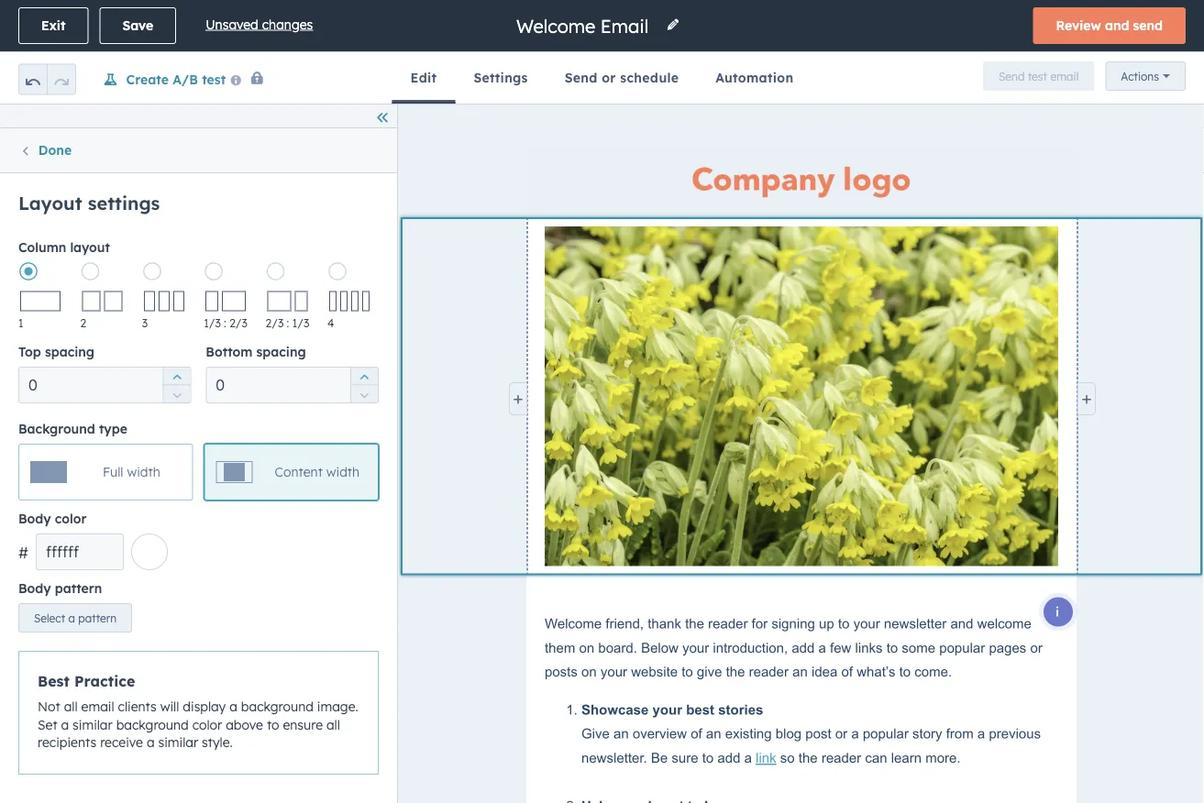 Task type: describe. For each thing, give the bounding box(es) containing it.
image.
[[317, 699, 358, 715]]

1 2/3 from the left
[[230, 316, 248, 330]]

body pattern element
[[18, 604, 379, 775]]

content navigation
[[0, 128, 397, 173]]

and
[[1105, 17, 1130, 33]]

1 horizontal spatial similar
[[158, 735, 198, 751]]

save button
[[99, 7, 176, 44]]

layout
[[70, 239, 110, 255]]

to
[[267, 717, 279, 733]]

group for top
[[163, 367, 190, 404]]

3
[[142, 316, 148, 330]]

body for body color
[[18, 511, 51, 527]]

review and send button
[[1033, 7, 1186, 44]]

Content width checkbox
[[204, 444, 379, 501]]

send or schedule
[[565, 70, 679, 86]]

edit
[[411, 70, 437, 86]]

select a pattern button
[[18, 604, 132, 633]]

0 vertical spatial color
[[55, 511, 87, 527]]

body for body pattern
[[18, 581, 51, 597]]

style.
[[202, 735, 233, 751]]

1 vertical spatial background
[[116, 717, 189, 733]]

1/3 : 2/3
[[204, 316, 248, 330]]

pattern inside button
[[78, 611, 117, 625]]

0 vertical spatial pattern
[[55, 581, 102, 597]]

create
[[126, 71, 169, 87]]

0 vertical spatial similar
[[73, 717, 113, 733]]

a right set
[[61, 717, 69, 733]]

select a pattern
[[34, 611, 117, 625]]

top
[[18, 344, 41, 360]]

bottom spacing
[[206, 344, 306, 360]]

test inside button
[[1028, 69, 1048, 83]]

top spacing button
[[18, 334, 191, 404]]

2
[[80, 316, 86, 330]]

content for content width
[[275, 464, 323, 480]]

content button
[[0, 128, 198, 172]]

select
[[34, 611, 65, 625]]

ensure
[[283, 717, 323, 733]]

changes
[[262, 16, 313, 32]]

2/3 : 1/3
[[266, 316, 309, 330]]

column layout
[[18, 239, 110, 255]]

send or schedule link
[[546, 52, 697, 104]]

send test email button
[[983, 61, 1095, 91]]

layout
[[18, 192, 82, 215]]

body pattern
[[18, 581, 102, 597]]

full width
[[103, 464, 160, 480]]

spacing for top spacing
[[45, 344, 94, 360]]

or
[[602, 70, 616, 86]]

done button
[[19, 139, 72, 161]]

background
[[18, 421, 95, 437]]

bottom
[[206, 344, 253, 360]]

4
[[327, 316, 334, 330]]

content for content
[[74, 142, 124, 158]]

create a/b test
[[126, 71, 226, 87]]

#
[[18, 544, 28, 562]]

display
[[183, 699, 226, 715]]

full
[[103, 464, 123, 480]]

: for 2/3
[[287, 316, 289, 330]]

unsaved
[[206, 16, 258, 32]]

Full width checkbox
[[18, 444, 193, 501]]

body color
[[18, 511, 87, 527]]



Task type: vqa. For each thing, say whether or not it's contained in the screenshot.
number
no



Task type: locate. For each thing, give the bounding box(es) containing it.
settings
[[88, 192, 160, 215]]

similar
[[73, 717, 113, 733], [158, 735, 198, 751]]

similar down will
[[158, 735, 198, 751]]

email down review
[[1051, 69, 1079, 83]]

review and send
[[1056, 17, 1163, 33]]

receive
[[100, 735, 143, 751]]

settings link
[[455, 52, 546, 104]]

bottom spacing button
[[206, 334, 379, 404]]

edit link
[[392, 52, 455, 104]]

1 1/3 from the left
[[204, 316, 221, 330]]

pattern down body pattern
[[78, 611, 117, 625]]

create a/b test button
[[87, 67, 265, 91], [103, 71, 226, 88]]

send test email
[[999, 69, 1079, 83]]

1 horizontal spatial email
[[1051, 69, 1079, 83]]

: up bottom
[[224, 316, 226, 330]]

column
[[18, 239, 66, 255]]

1 : from the left
[[224, 316, 226, 330]]

2 1/3 from the left
[[292, 316, 309, 330]]

send for send test email
[[999, 69, 1025, 83]]

practice
[[74, 672, 135, 691]]

test right the a/b
[[202, 71, 226, 87]]

a right the receive
[[147, 735, 155, 751]]

width inside option
[[326, 464, 360, 480]]

1 vertical spatial body
[[18, 581, 51, 597]]

done
[[38, 142, 72, 158]]

test down 'review and send' "button"
[[1028, 69, 1048, 83]]

a/b
[[173, 71, 198, 87]]

content width
[[275, 464, 360, 480]]

email inside button
[[1051, 69, 1079, 83]]

2/3 up bottom
[[230, 316, 248, 330]]

set
[[38, 717, 57, 733]]

0 horizontal spatial content
[[74, 142, 124, 158]]

color
[[55, 511, 87, 527], [192, 717, 222, 733]]

recipients
[[38, 735, 97, 751]]

1 vertical spatial color
[[192, 717, 222, 733]]

group inside bottom spacing button
[[350, 367, 378, 404]]

2 horizontal spatial group
[[350, 367, 378, 404]]

1/3 left 4
[[292, 316, 309, 330]]

0 horizontal spatial width
[[127, 464, 160, 480]]

color down display
[[192, 717, 222, 733]]

schedule
[[620, 70, 679, 86]]

automation
[[716, 70, 794, 86]]

1/3
[[204, 316, 221, 330], [292, 316, 309, 330]]

0 horizontal spatial 1/3
[[204, 316, 221, 330]]

0 vertical spatial body
[[18, 511, 51, 527]]

color up the body color "text field"
[[55, 511, 87, 527]]

body
[[18, 511, 51, 527], [18, 581, 51, 597]]

exit
[[41, 17, 65, 33]]

spacing for bottom spacing
[[256, 344, 306, 360]]

spacing
[[45, 344, 94, 360], [256, 344, 306, 360]]

best practice not all email clients will display a background image. set a similar background color above to ensure all recipients receive a similar style.
[[38, 672, 358, 751]]

color inside the best practice not all email clients will display a background image. set a similar background color above to ensure all recipients receive a similar style.
[[192, 717, 222, 733]]

spacing down 2
[[45, 344, 94, 360]]

content inside option
[[275, 464, 323, 480]]

0 horizontal spatial color
[[55, 511, 87, 527]]

2 spacing from the left
[[256, 344, 306, 360]]

pattern
[[55, 581, 102, 597], [78, 611, 117, 625]]

1 spacing from the left
[[45, 344, 94, 360]]

1
[[18, 316, 23, 330]]

0 horizontal spatial similar
[[73, 717, 113, 733]]

width inside checkbox
[[127, 464, 160, 480]]

background
[[241, 699, 314, 715], [116, 717, 189, 733]]

send for send or schedule
[[565, 70, 598, 86]]

1/3 up bottom
[[204, 316, 221, 330]]

1 horizontal spatial :
[[287, 316, 289, 330]]

1 horizontal spatial spacing
[[256, 344, 306, 360]]

email down practice
[[81, 699, 114, 715]]

save
[[122, 17, 153, 33]]

actions
[[1121, 69, 1159, 83]]

similar up recipients
[[73, 717, 113, 733]]

2 width from the left
[[326, 464, 360, 480]]

test
[[1028, 69, 1048, 83], [202, 71, 226, 87]]

1 horizontal spatial send
[[999, 69, 1025, 83]]

1 horizontal spatial test
[[1028, 69, 1048, 83]]

a inside button
[[68, 611, 75, 625]]

1 vertical spatial similar
[[158, 735, 198, 751]]

1 horizontal spatial all
[[326, 717, 340, 733]]

0 horizontal spatial all
[[64, 699, 78, 715]]

0 vertical spatial email
[[1051, 69, 1079, 83]]

above
[[226, 717, 263, 733]]

0 horizontal spatial background
[[116, 717, 189, 733]]

0 horizontal spatial spacing
[[45, 344, 94, 360]]

content inside button
[[74, 142, 124, 158]]

0 vertical spatial all
[[64, 699, 78, 715]]

pattern up select a pattern button
[[55, 581, 102, 597]]

body up select
[[18, 581, 51, 597]]

content
[[74, 142, 124, 158], [275, 464, 323, 480]]

review
[[1056, 17, 1101, 33]]

group inside top spacing button
[[163, 367, 190, 404]]

unsaved changes
[[206, 16, 313, 32]]

not
[[38, 699, 60, 715]]

1 horizontal spatial 2/3
[[266, 316, 284, 330]]

will
[[160, 699, 179, 715]]

0 horizontal spatial :
[[224, 316, 226, 330]]

layout settings
[[18, 192, 160, 215]]

column layout element
[[18, 262, 379, 334]]

background up to
[[241, 699, 314, 715]]

1 horizontal spatial content
[[275, 464, 323, 480]]

group
[[18, 52, 76, 104], [163, 367, 190, 404], [350, 367, 378, 404]]

exit button
[[18, 7, 88, 44]]

width for content width
[[326, 464, 360, 480]]

automation link
[[697, 52, 812, 104]]

background type
[[18, 421, 127, 437]]

content right done on the top of page
[[74, 142, 124, 158]]

body up #
[[18, 511, 51, 527]]

email inside the best practice not all email clients will display a background image. set a similar background color above to ensure all recipients receive a similar style.
[[81, 699, 114, 715]]

Body color text field
[[36, 534, 124, 571]]

1 vertical spatial email
[[81, 699, 114, 715]]

0 horizontal spatial group
[[18, 52, 76, 104]]

2/3
[[230, 316, 248, 330], [266, 316, 284, 330]]

a
[[68, 611, 75, 625], [229, 699, 237, 715], [61, 717, 69, 733], [147, 735, 155, 751]]

None field
[[515, 13, 655, 38]]

2 2/3 from the left
[[266, 316, 284, 330]]

background type element
[[18, 444, 379, 501]]

top spacing
[[18, 344, 94, 360]]

0 vertical spatial content
[[74, 142, 124, 158]]

content down bottom spacing text box
[[275, 464, 323, 480]]

:
[[224, 316, 226, 330], [287, 316, 289, 330]]

email
[[1051, 69, 1079, 83], [81, 699, 114, 715]]

0 vertical spatial background
[[241, 699, 314, 715]]

send
[[1133, 17, 1163, 33]]

: for 1/3
[[224, 316, 226, 330]]

0 horizontal spatial test
[[202, 71, 226, 87]]

a right select
[[68, 611, 75, 625]]

clients
[[118, 699, 157, 715]]

send
[[999, 69, 1025, 83], [565, 70, 598, 86]]

1 vertical spatial content
[[275, 464, 323, 480]]

width
[[127, 464, 160, 480], [326, 464, 360, 480]]

1 vertical spatial all
[[326, 717, 340, 733]]

1 horizontal spatial color
[[192, 717, 222, 733]]

0 horizontal spatial send
[[565, 70, 598, 86]]

1 horizontal spatial 1/3
[[292, 316, 309, 330]]

1 width from the left
[[127, 464, 160, 480]]

all right not
[[64, 699, 78, 715]]

0 horizontal spatial email
[[81, 699, 114, 715]]

actions button
[[1106, 61, 1186, 91]]

1 horizontal spatial background
[[241, 699, 314, 715]]

1 horizontal spatial group
[[163, 367, 190, 404]]

2 body from the top
[[18, 581, 51, 597]]

width for full width
[[127, 464, 160, 480]]

0 horizontal spatial 2/3
[[230, 316, 248, 330]]

background down clients
[[116, 717, 189, 733]]

1 horizontal spatial width
[[326, 464, 360, 480]]

a up above
[[229, 699, 237, 715]]

spacing down 2/3 : 1/3
[[256, 344, 306, 360]]

: left 4
[[287, 316, 289, 330]]

1 body from the top
[[18, 511, 51, 527]]

send inside button
[[999, 69, 1025, 83]]

2 : from the left
[[287, 316, 289, 330]]

settings
[[474, 70, 528, 86]]

Bottom spacing text field
[[206, 367, 379, 404]]

1 vertical spatial pattern
[[78, 611, 117, 625]]

all
[[64, 699, 78, 715], [326, 717, 340, 733]]

type
[[99, 421, 127, 437]]

group for bottom
[[350, 367, 378, 404]]

Top spacing text field
[[18, 367, 191, 404]]

best
[[38, 672, 70, 691]]

all down image. on the bottom left of page
[[326, 717, 340, 733]]

2/3 up bottom spacing
[[266, 316, 284, 330]]



